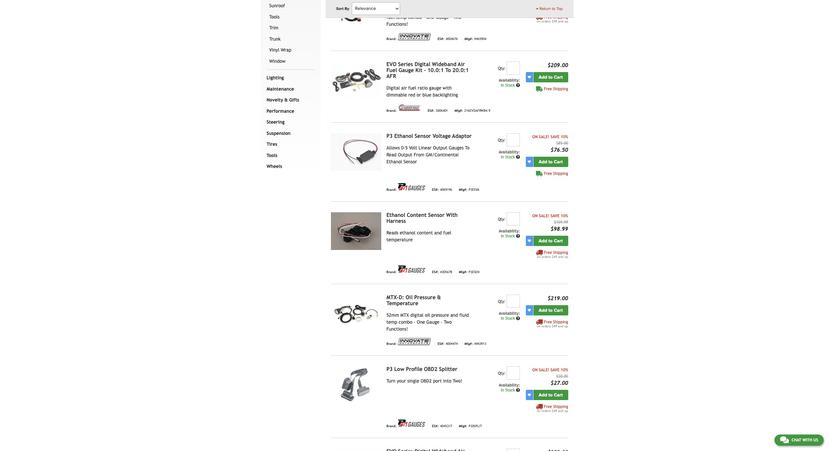 Task type: describe. For each thing, give the bounding box(es) containing it.
sensor inside the "allows 0-5 volt linear output gauges to read output from gm/continental ethanol sensor"
[[404, 159, 417, 164]]

es#3010026 - 216evowgafrwb4.9 - evo series digital wideband air fuel gauge kit - 10.0:1 to 20.0:1 afr - digital air fuel ratio gauge with dimmable green or white backlighting - prosport performance - audi bmw volkswagen mini image
[[331, 449, 381, 452]]

lighting link
[[265, 73, 313, 84]]

digital inside digital air fuel ratio gauge with dimmable red or blue backlighting
[[387, 85, 400, 91]]

p3 for p3 ethanol sensor voltage adaptor
[[387, 133, 393, 139]]

add for 3rd add to cart button from the bottom
[[539, 238, 547, 244]]

to for sixth add to cart button from the top of the page
[[549, 393, 553, 398]]

2 shipping from the top
[[553, 87, 568, 91]]

$109.99
[[554, 220, 568, 225]]

1 add to cart button from the top
[[534, 0, 568, 10]]

3 $49 from the top
[[552, 325, 557, 328]]

question circle image for ethanol content sensor with harness
[[516, 234, 520, 238]]

es#: for obd2
[[432, 425, 439, 429]]

5 add to cart button from the top
[[534, 306, 568, 316]]

and down $98.99
[[558, 255, 564, 259]]

mfg#: for evo series digital wideband air fuel gauge kit - 10.0:1 to 20.0:1 afr
[[455, 109, 463, 113]]

5
[[405, 145, 408, 151]]

window link
[[268, 56, 313, 67]]

10% for $76.50
[[561, 135, 568, 139]]

splitter
[[439, 366, 458, 373]]

return to top
[[539, 6, 563, 11]]

add to wish list image for 4th add to cart button from the bottom
[[528, 160, 531, 164]]

2 orders from the top
[[542, 255, 551, 259]]

3 free shipping on orders $49 and up from the top
[[537, 320, 568, 328]]

interior subcategories element
[[267, 0, 315, 70]]

es#4004474 - inn3913 - mtx-d: oil pressure & temperature - 52mm mtx digital oil pressure and fluid temp combo - one gauge - two functions! - innovate motorsports - audi bmw volkswagen mercedes benz mini porsche image
[[331, 295, 381, 333]]

functions! inside 52mm mtx digital oil pressure and fluid temp combo - one gauge - two functions!
[[387, 327, 408, 332]]

in for ethanol content sensor with harness
[[501, 234, 504, 239]]

add for fifth add to cart button from the top of the page
[[539, 308, 547, 313]]

allows
[[387, 145, 400, 151]]

1 cart from the top
[[554, 3, 563, 8]]

temp inside 52mm mtx digital oil pressure and fluid temp combo - one gauge - two functions!
[[387, 320, 397, 325]]

tires
[[267, 142, 277, 147]]

gauge
[[429, 85, 441, 91]]

$85.00
[[556, 141, 568, 146]]

4 shipping from the top
[[553, 251, 568, 255]]

fuel inside digital air fuel ratio gauge with dimmable red or blue backlighting
[[408, 85, 417, 91]]

turn your single obd2 port into two!
[[387, 379, 463, 384]]

add to wish list image for fifth add to cart button from the bottom of the page
[[528, 76, 531, 79]]

wheels
[[267, 164, 282, 169]]

add to wish list image for fifth add to cart button from the top of the page
[[528, 309, 531, 312]]

add for 4th add to cart button from the bottom
[[539, 159, 547, 165]]

es#: 4045317
[[432, 425, 452, 429]]

maintenance
[[267, 86, 294, 92]]

4045317
[[440, 425, 452, 429]]

digital for -
[[411, 313, 424, 318]]

linear
[[419, 145, 432, 151]]

and down $219.00
[[558, 325, 564, 328]]

suspension
[[267, 131, 291, 136]]

1 orders from the top
[[542, 19, 551, 23]]

content inside ethanol content sensor with harness
[[407, 212, 427, 218]]

harness
[[387, 218, 406, 224]]

gm/continental
[[426, 152, 459, 158]]

question circle image
[[516, 155, 520, 159]]

trim link
[[268, 23, 313, 34]]

to for fifth add to cart button from the bottom of the page
[[549, 74, 553, 80]]

add to cart for 3rd add to cart button from the bottom
[[539, 238, 563, 244]]

es#3006401 - 216evoafrwb4.9 - evo series digital wideband air fuel gauge kit - 10.0:1 to 20.0:1 afr - digital air fuel ratio gauge with dimmable red or blue backlighting - prosport performance - audi bmw volkswagen mini image
[[331, 61, 381, 99]]

es#: for pressure
[[438, 343, 445, 346]]

es#4045317 - p30split - p3 low profile obd2 splitter - turn your single obd2 port into two! - p3 gauges - audi bmw volkswagen mercedes benz mini porsche image
[[331, 367, 381, 405]]

voltage
[[433, 133, 451, 139]]

6 cart from the top
[[554, 393, 563, 398]]

content
[[417, 230, 433, 236]]

one inside '52mm mtx digital ethanol content % and fuel temp combo - one gauge - two functions!'
[[427, 14, 435, 20]]

on sale!                         save 10% $30.00 $27.00
[[532, 368, 568, 387]]

sunroof
[[269, 3, 285, 8]]

sort
[[336, 6, 344, 11]]

vinyl wrap link
[[268, 45, 313, 56]]

1 free shipping from the top
[[544, 87, 568, 91]]

series
[[398, 61, 413, 67]]

mfg#: for mtx-d: oil pressure & temperature
[[465, 343, 473, 346]]

us
[[814, 438, 819, 443]]

0-
[[401, 145, 405, 151]]

es#: 4004676
[[438, 37, 458, 41]]

mfg#: inn3904
[[465, 37, 487, 41]]

sensor for ethanol
[[415, 133, 431, 139]]

availability: for evo series digital wideband air fuel gauge kit - 10.0:1 to 20.0:1 afr
[[499, 78, 520, 83]]

p3 low profile obd2 splitter
[[387, 366, 458, 373]]

es#: for voltage
[[432, 188, 439, 192]]

4004474
[[446, 343, 458, 346]]

2 add to cart button from the top
[[534, 72, 568, 82]]

evo series digital wideband air fuel gauge kit - 10.0:1 to 20.0:1 afr link
[[387, 61, 469, 79]]

fuel inside '52mm mtx digital ethanol content % and fuel temp combo - one gauge - two functions!'
[[387, 14, 395, 20]]

with inside "link"
[[803, 438, 813, 443]]

inn3913
[[475, 343, 487, 346]]

novelty
[[267, 97, 283, 103]]

sale! for $98.99
[[539, 214, 550, 218]]

and down $27.00
[[558, 409, 564, 413]]

p3 gauges - corporate logo image for low
[[398, 420, 426, 428]]

on for $76.50
[[532, 135, 538, 139]]

fluid
[[460, 313, 469, 318]]

save for $98.99
[[551, 214, 560, 218]]

novelty & gifts link
[[265, 95, 313, 106]]

3 shipping from the top
[[553, 171, 568, 176]]

to inside return to top "link"
[[552, 6, 556, 11]]

oil
[[425, 313, 430, 318]]

window
[[269, 59, 286, 64]]

on for $27.00
[[532, 368, 538, 373]]

2 $49 from the top
[[552, 255, 557, 259]]

mtx for temp
[[401, 8, 409, 13]]

to for fifth add to cart button from the top of the page
[[549, 308, 553, 313]]

4 add to cart button from the top
[[534, 236, 568, 246]]

es#: left 4004676
[[438, 37, 445, 41]]

port
[[433, 379, 442, 384]]

gauges
[[449, 145, 464, 151]]

es#4305678 - p3esen - ethanol content sensor with harness - reads ethanol content and fuel temperature - p3 gauges - audi bmw volkswagen mercedes benz mini porsche image
[[331, 212, 381, 250]]

availability: for p3 ethanol sensor voltage adaptor
[[499, 150, 520, 155]]

to for 4th add to cart button from the bottom
[[549, 159, 553, 165]]

on sale!                         save 10% $109.99 $98.99
[[532, 214, 568, 232]]

trim
[[269, 25, 279, 31]]

tires link
[[265, 139, 313, 150]]

216evoafrwb4.9
[[465, 109, 491, 113]]

pressure
[[432, 313, 449, 318]]

d:
[[399, 295, 404, 301]]

lighting
[[267, 75, 284, 81]]

2 free from the top
[[544, 87, 552, 91]]

dimmable
[[387, 92, 407, 98]]

your
[[397, 379, 406, 384]]

5 shipping from the top
[[553, 320, 568, 325]]

adaptor
[[452, 133, 472, 139]]

6 shipping from the top
[[553, 405, 568, 409]]

6 free from the top
[[544, 405, 552, 409]]

one inside 52mm mtx digital oil pressure and fluid temp combo - one gauge - two functions!
[[417, 320, 425, 325]]

question circle image for p3 low profile obd2 splitter
[[516, 389, 520, 393]]

5 cart from the top
[[554, 308, 563, 313]]

0 vertical spatial output
[[433, 145, 448, 151]]

add to cart for 4th add to cart button from the bottom
[[539, 159, 563, 165]]

in stock for mtx-d: oil pressure & temperature
[[501, 316, 516, 321]]

functions! inside '52mm mtx digital ethanol content % and fuel temp combo - one gauge - two functions!'
[[387, 21, 408, 27]]

qty: for mtx-d: oil pressure & temperature
[[498, 300, 506, 304]]

reads
[[387, 230, 399, 236]]

$30.00
[[556, 374, 568, 379]]

$76.50
[[551, 147, 568, 153]]

chat with us link
[[775, 435, 824, 446]]

question circle image for evo series digital wideband air fuel gauge kit - 10.0:1 to 20.0:1 afr
[[516, 83, 520, 87]]

p3esva
[[469, 188, 479, 192]]

digital for combo
[[411, 8, 424, 13]]

caret up image
[[536, 7, 539, 11]]

read
[[387, 152, 397, 158]]

52mm for fuel
[[387, 8, 399, 13]]

6 add to cart button from the top
[[534, 390, 568, 401]]

or
[[417, 92, 421, 98]]

on for $98.99
[[532, 214, 538, 218]]

mtx-
[[387, 295, 399, 301]]

in stock for p3 low profile obd2 splitter
[[501, 388, 516, 393]]

add to cart for fifth add to cart button from the bottom of the page
[[539, 74, 563, 80]]

1 on from the top
[[537, 19, 541, 23]]

add for sixth add to cart button from the top of the page
[[539, 393, 547, 398]]

save for $76.50
[[551, 135, 560, 139]]

ratio
[[418, 85, 428, 91]]

add for 1st add to cart button
[[539, 3, 547, 8]]

availability: for ethanol content sensor with harness
[[499, 229, 520, 234]]

stock for mtx-d: oil pressure & temperature
[[506, 316, 515, 321]]

$219.00
[[548, 296, 568, 302]]

red
[[409, 92, 415, 98]]

p30split
[[469, 425, 482, 429]]

and inside 52mm mtx digital oil pressure and fluid temp combo - one gauge - two functions!
[[451, 313, 458, 318]]

p3 gauges - corporate logo image for content
[[398, 265, 426, 274]]

4 up from the top
[[565, 409, 568, 413]]

in for p3 ethanol sensor voltage adaptor
[[501, 155, 504, 160]]

4 free shipping on orders $49 and up from the top
[[537, 405, 568, 413]]

sale! for $76.50
[[539, 135, 550, 139]]

pressure
[[414, 295, 436, 301]]

wideband
[[432, 61, 457, 67]]

kit
[[416, 67, 423, 73]]

p3esen
[[469, 271, 480, 274]]

air
[[458, 61, 465, 67]]

$27.00
[[551, 380, 568, 387]]

air
[[401, 85, 407, 91]]

sunroof link
[[268, 0, 313, 12]]

sensor for content
[[428, 212, 445, 218]]

$209.00
[[548, 62, 568, 68]]

to inside the "allows 0-5 volt linear output gauges to read output from gm/continental ethanol sensor"
[[465, 145, 470, 151]]

mtx for combo
[[401, 313, 409, 318]]



Task type: locate. For each thing, give the bounding box(es) containing it.
performance link
[[265, 106, 313, 117]]

cart down $98.99
[[554, 238, 563, 244]]

orders down $27.00
[[542, 409, 551, 413]]

oil
[[406, 295, 413, 301]]

free shipping
[[544, 87, 568, 91], [544, 171, 568, 176]]

save up $109.99
[[551, 214, 560, 218]]

and
[[464, 8, 472, 13], [558, 19, 564, 23], [435, 230, 442, 236], [558, 255, 564, 259], [451, 313, 458, 318], [558, 325, 564, 328], [558, 409, 564, 413]]

two!
[[453, 379, 463, 384]]

add to wish list image for sixth add to cart button from the top of the page
[[528, 394, 531, 397]]

two
[[454, 14, 462, 20], [444, 320, 452, 325]]

1 vertical spatial fuel
[[408, 85, 417, 91]]

sensor down from
[[404, 159, 417, 164]]

3 free from the top
[[544, 171, 552, 176]]

3 in stock from the top
[[501, 234, 516, 239]]

on
[[537, 19, 541, 23], [537, 255, 541, 259], [537, 325, 541, 328], [537, 409, 541, 413]]

content
[[442, 8, 459, 13], [407, 212, 427, 218]]

4 stock from the top
[[506, 316, 515, 321]]

0 horizontal spatial content
[[407, 212, 427, 218]]

3 up from the top
[[565, 325, 568, 328]]

digital right series
[[415, 61, 430, 67]]

save inside on sale!                         save 10% $30.00 $27.00
[[551, 368, 560, 373]]

output up gm/continental
[[433, 145, 448, 151]]

1 vertical spatial content
[[407, 212, 427, 218]]

es#: left 4305678
[[432, 271, 439, 274]]

cart down $76.50
[[554, 159, 563, 165]]

free down $27.00
[[544, 405, 552, 409]]

52mm mtx digital oil pressure and fluid temp combo - one gauge - two functions!
[[387, 313, 469, 332]]

2 10% from the top
[[561, 214, 568, 218]]

2 vertical spatial fuel
[[443, 230, 452, 236]]

1 brand: from the top
[[387, 37, 397, 41]]

add to cart down $76.50
[[539, 159, 563, 165]]

1 vertical spatial gauge
[[399, 67, 414, 73]]

2 add from the top
[[539, 74, 547, 80]]

1 vertical spatial obd2
[[421, 379, 432, 384]]

0 vertical spatial tools
[[269, 14, 280, 19]]

1 mtx from the top
[[401, 8, 409, 13]]

1 shipping from the top
[[553, 15, 568, 19]]

%
[[460, 8, 463, 13]]

mfg#:
[[465, 37, 473, 41], [455, 109, 463, 113], [459, 188, 468, 192], [459, 271, 468, 274], [465, 343, 473, 346], [459, 425, 468, 429]]

digital up dimmable
[[387, 85, 400, 91]]

1 horizontal spatial fuel
[[408, 85, 417, 91]]

question circle image for mtx-d: oil pressure & temperature
[[516, 317, 520, 321]]

2 vertical spatial sale!
[[539, 368, 550, 373]]

1 functions! from the top
[[387, 21, 408, 27]]

None number field
[[507, 0, 520, 3], [507, 61, 520, 75], [507, 133, 520, 147], [507, 212, 520, 226], [507, 295, 520, 308], [507, 367, 520, 380], [507, 449, 520, 452], [507, 0, 520, 3], [507, 61, 520, 75], [507, 133, 520, 147], [507, 212, 520, 226], [507, 295, 520, 308], [507, 367, 520, 380], [507, 449, 520, 452]]

qty:
[[498, 66, 506, 71], [498, 138, 506, 143], [498, 217, 506, 222], [498, 300, 506, 304], [498, 371, 506, 376]]

free shipping on orders $49 and up down $98.99
[[537, 251, 568, 259]]

0 vertical spatial &
[[285, 97, 288, 103]]

1 free shipping on orders $49 and up from the top
[[537, 15, 568, 23]]

orders down the return
[[542, 19, 551, 23]]

1 vertical spatial p3
[[387, 366, 393, 373]]

two inside 52mm mtx digital oil pressure and fluid temp combo - one gauge - two functions!
[[444, 320, 452, 325]]

0 vertical spatial gauge
[[436, 14, 449, 20]]

52mm inside 52mm mtx digital oil pressure and fluid temp combo - one gauge - two functions!
[[387, 313, 399, 318]]

4 free from the top
[[544, 251, 552, 255]]

4 availability: from the top
[[499, 311, 520, 316]]

free shipping on orders $49 and up down return to top
[[537, 15, 568, 23]]

with
[[446, 212, 458, 218]]

functions!
[[387, 21, 408, 27], [387, 327, 408, 332]]

52mm mtx digital ethanol content % and fuel temp combo - one gauge - two functions!
[[387, 8, 472, 27]]

p3 ethanol sensor voltage adaptor link
[[387, 133, 472, 139]]

0 vertical spatial digital
[[415, 61, 430, 67]]

ethanol up reads on the left bottom
[[387, 212, 405, 218]]

add to cart down $219.00
[[539, 308, 563, 313]]

$49 down $219.00
[[552, 325, 557, 328]]

$98.99
[[551, 226, 568, 232]]

$49 down $27.00
[[552, 409, 557, 413]]

0 vertical spatial on
[[532, 135, 538, 139]]

in stock for p3 ethanol sensor voltage adaptor
[[501, 155, 516, 160]]

p3 for p3 low profile obd2 splitter
[[387, 366, 393, 373]]

es#: for wideband
[[428, 109, 435, 113]]

free down return to top "link"
[[544, 15, 552, 19]]

2 vertical spatial gauge
[[427, 320, 440, 325]]

1 vertical spatial sale!
[[539, 214, 550, 218]]

es#4004676 - inn3904 - mtx-d: ethanol content % and fuel temperature gauge  - 52mm mtx digital ethanol content % and fuel temp combo - one gauge - two functions! - innovate motorsports - audi bmw mercedes benz mini image
[[331, 0, 381, 27]]

2 on from the top
[[537, 255, 541, 259]]

add to cart for fifth add to cart button from the top of the page
[[539, 308, 563, 313]]

add
[[539, 3, 547, 8], [539, 74, 547, 80], [539, 159, 547, 165], [539, 238, 547, 244], [539, 308, 547, 313], [539, 393, 547, 398]]

sensor left with
[[428, 212, 445, 218]]

digital
[[411, 8, 424, 13], [411, 313, 424, 318]]

1 vertical spatial tools
[[267, 153, 278, 158]]

inn3904
[[475, 37, 487, 41]]

5 free from the top
[[544, 320, 552, 325]]

orders down $98.99
[[542, 255, 551, 259]]

orders
[[542, 19, 551, 23], [542, 255, 551, 259], [542, 325, 551, 328], [542, 409, 551, 413]]

es#: left 4045317
[[432, 425, 439, 429]]

1 vertical spatial &
[[437, 295, 441, 301]]

in for evo series digital wideband air fuel gauge kit - 10.0:1 to 20.0:1 afr
[[501, 83, 504, 88]]

2 vertical spatial sensor
[[428, 212, 445, 218]]

p3 gauges - corporate logo image left es#: 4069196
[[398, 183, 426, 191]]

5 in from the top
[[501, 388, 504, 393]]

shipping down $219.00
[[553, 320, 568, 325]]

5 availability: from the top
[[499, 383, 520, 388]]

1 free from the top
[[544, 15, 552, 19]]

brand: for p3 ethanol sensor voltage adaptor
[[387, 188, 397, 192]]

fuel
[[387, 67, 397, 73]]

mfg#: left inn3904
[[465, 37, 473, 41]]

ethanol inside the "allows 0-5 volt linear output gauges to read output from gm/continental ethanol sensor"
[[387, 159, 402, 164]]

obd2
[[424, 366, 438, 373], [421, 379, 432, 384]]

and inside '52mm mtx digital ethanol content % and fuel temp combo - one gauge - two functions!'
[[464, 8, 472, 13]]

1 vertical spatial 52mm
[[387, 313, 399, 318]]

availability: for mtx-d: oil pressure & temperature
[[499, 311, 520, 316]]

2 up from the top
[[565, 255, 568, 259]]

0 vertical spatial save
[[551, 135, 560, 139]]

stock for p3 ethanol sensor voltage adaptor
[[506, 155, 515, 160]]

0 vertical spatial combo
[[408, 14, 422, 20]]

es#: left 4069196
[[432, 188, 439, 192]]

3 sale! from the top
[[539, 368, 550, 373]]

sort by
[[336, 6, 349, 11]]

4 add to wish list image from the top
[[528, 394, 531, 397]]

gifts
[[289, 97, 299, 103]]

obd2 for splitter
[[424, 366, 438, 373]]

gauge up 'es#: 4004676'
[[436, 14, 449, 20]]

p3 ethanol sensor voltage adaptor
[[387, 133, 472, 139]]

3 qty: from the top
[[498, 217, 506, 222]]

1 vertical spatial one
[[417, 320, 425, 325]]

suspension link
[[265, 128, 313, 139]]

1 vertical spatial 10%
[[561, 214, 568, 218]]

two inside '52mm mtx digital ethanol content % and fuel temp combo - one gauge - two functions!'
[[454, 14, 462, 20]]

free shipping down $76.50
[[544, 171, 568, 176]]

cart down $219.00
[[554, 308, 563, 313]]

2 vertical spatial 10%
[[561, 368, 568, 373]]

2 sale! from the top
[[539, 214, 550, 218]]

temp inside '52mm mtx digital ethanol content % and fuel temp combo - one gauge - two functions!'
[[396, 14, 407, 20]]

4069196
[[440, 188, 452, 192]]

p3 gauges - corporate logo image up the oil
[[398, 265, 426, 274]]

low
[[394, 366, 405, 373]]

qty: for evo series digital wideband air fuel gauge kit - 10.0:1 to 20.0:1 afr
[[498, 66, 506, 71]]

save inside the on sale!                         save 10% $109.99 $98.99
[[551, 214, 560, 218]]

1 vertical spatial to
[[465, 145, 470, 151]]

mfg#: 216evoafrwb4.9
[[455, 109, 491, 113]]

es#: for with
[[432, 271, 439, 274]]

1 up from the top
[[565, 19, 568, 23]]

tools up trim
[[269, 14, 280, 19]]

mfg#: for p3 ethanol sensor voltage adaptor
[[459, 188, 468, 192]]

in stock for evo series digital wideband air fuel gauge kit - 10.0:1 to 20.0:1 afr
[[501, 83, 516, 88]]

2 digital from the top
[[411, 313, 424, 318]]

1 horizontal spatial digital
[[415, 61, 430, 67]]

3 save from the top
[[551, 368, 560, 373]]

2 on from the top
[[532, 214, 538, 218]]

evo
[[387, 61, 397, 67]]

4 $49 from the top
[[552, 409, 557, 413]]

52mm for temp
[[387, 313, 399, 318]]

1 qty: from the top
[[498, 66, 506, 71]]

reads ethanol content and fuel temperature
[[387, 230, 452, 243]]

free shipping down the '$209.00'
[[544, 87, 568, 91]]

combo inside 52mm mtx digital oil pressure and fluid temp combo - one gauge - two functions!
[[399, 320, 413, 325]]

1 save from the top
[[551, 135, 560, 139]]

steering link
[[265, 117, 313, 128]]

& inside mtx-d: oil pressure & temperature
[[437, 295, 441, 301]]

two down %
[[454, 14, 462, 20]]

1 vertical spatial digital
[[411, 313, 424, 318]]

performance
[[267, 109, 294, 114]]

es#: left 3006401
[[428, 109, 435, 113]]

1 $49 from the top
[[552, 19, 557, 23]]

0 vertical spatial p3 gauges - corporate logo image
[[398, 183, 426, 191]]

novelty & gifts
[[267, 97, 299, 103]]

availability: for p3 low profile obd2 splitter
[[499, 383, 520, 388]]

ethanol inside '52mm mtx digital ethanol content % and fuel temp combo - one gauge - two functions!'
[[425, 8, 441, 13]]

temperature
[[387, 301, 418, 307]]

0 horizontal spatial with
[[443, 85, 452, 91]]

0 vertical spatial temp
[[396, 14, 407, 20]]

add to cart down the '$209.00'
[[539, 74, 563, 80]]

3 availability: from the top
[[499, 229, 520, 234]]

4 brand: from the top
[[387, 271, 397, 274]]

0 horizontal spatial output
[[398, 152, 413, 158]]

3 on from the top
[[537, 325, 541, 328]]

evo series digital wideband air fuel gauge kit - 10.0:1 to 20.0:1 afr
[[387, 61, 469, 79]]

& left gifts
[[285, 97, 288, 103]]

1 in stock from the top
[[501, 83, 516, 88]]

mtx inside 52mm mtx digital oil pressure and fluid temp combo - one gauge - two functions!
[[401, 313, 409, 318]]

to for 1st add to cart button
[[549, 3, 553, 8]]

6 brand: from the top
[[387, 425, 397, 429]]

output down 5
[[398, 152, 413, 158]]

1 horizontal spatial one
[[427, 14, 435, 20]]

shipping down $27.00
[[553, 405, 568, 409]]

add to cart down $98.99
[[539, 238, 563, 244]]

allows 0-5 volt linear output gauges to read output from gm/continental ethanol sensor
[[387, 145, 470, 164]]

cart down $27.00
[[554, 393, 563, 398]]

3 question circle image from the top
[[516, 317, 520, 321]]

1 availability: from the top
[[499, 78, 520, 83]]

content left %
[[442, 8, 459, 13]]

stock for ethanol content sensor with harness
[[506, 234, 515, 239]]

mfg#: right 3006401
[[455, 109, 463, 113]]

content up content
[[407, 212, 427, 218]]

2 vertical spatial on
[[532, 368, 538, 373]]

1 vertical spatial save
[[551, 214, 560, 218]]

backlighting
[[433, 92, 458, 98]]

1 vertical spatial digital
[[387, 85, 400, 91]]

free shipping on orders $49 and up down $219.00
[[537, 320, 568, 328]]

2 qty: from the top
[[498, 138, 506, 143]]

innovate motorsports - corporate logo image down 52mm mtx digital oil pressure and fluid temp combo - one gauge - two functions!
[[398, 338, 431, 346]]

$49
[[552, 19, 557, 23], [552, 255, 557, 259], [552, 325, 557, 328], [552, 409, 557, 413]]

wrap
[[281, 47, 291, 53]]

free down $76.50
[[544, 171, 552, 176]]

52mm inside '52mm mtx digital ethanol content % and fuel temp combo - one gauge - two functions!'
[[387, 8, 399, 13]]

2 brand: from the top
[[387, 109, 397, 113]]

with left us
[[803, 438, 813, 443]]

on inside on sale!                         save 10% $30.00 $27.00
[[532, 368, 538, 373]]

4 qty: from the top
[[498, 300, 506, 304]]

2 add to cart from the top
[[539, 74, 563, 80]]

5 in stock from the top
[[501, 388, 516, 393]]

mfg#: left inn3913
[[465, 343, 473, 346]]

save for $27.00
[[551, 368, 560, 373]]

free down $219.00
[[544, 320, 552, 325]]

3 stock from the top
[[506, 234, 515, 239]]

ethanol inside ethanol content sensor with harness
[[387, 212, 405, 218]]

4 on from the top
[[537, 409, 541, 413]]

5 qty: from the top
[[498, 371, 506, 376]]

0 vertical spatial functions!
[[387, 21, 408, 27]]

fuel inside reads ethanol content and fuel temperature
[[443, 230, 452, 236]]

2 in stock from the top
[[501, 155, 516, 160]]

mtx inside '52mm mtx digital ethanol content % and fuel temp combo - one gauge - two functions!'
[[401, 8, 409, 13]]

es#4069196 - p3esva - p3 ethanol sensor voltage adaptor  - allows 0-5 volt linear output gauges to read output from gm/continental ethanol sensor - p3 gauges - audi bmw volkswagen mini image
[[331, 133, 381, 171]]

1 on from the top
[[532, 135, 538, 139]]

and right %
[[464, 8, 472, 13]]

obd2 left port
[[421, 379, 432, 384]]

2 innovate motorsports - corporate logo image from the top
[[398, 338, 431, 346]]

$49 down $98.99
[[552, 255, 557, 259]]

2 52mm from the top
[[387, 313, 399, 318]]

shipping down the '$209.00'
[[553, 87, 568, 91]]

tools
[[269, 14, 280, 19], [267, 153, 278, 158]]

5 stock from the top
[[506, 388, 515, 393]]

mfg#: for p3 low profile obd2 splitter
[[459, 425, 468, 429]]

profile
[[406, 366, 423, 373]]

brand: for p3 low profile obd2 splitter
[[387, 425, 397, 429]]

es#: 3006401
[[428, 109, 448, 113]]

0 vertical spatial innovate motorsports - corporate logo image
[[398, 33, 431, 40]]

10% inside on sale!                         save 10% $30.00 $27.00
[[561, 368, 568, 373]]

2 cart from the top
[[554, 74, 563, 80]]

sale! for $27.00
[[539, 368, 550, 373]]

0 horizontal spatial &
[[285, 97, 288, 103]]

0 vertical spatial with
[[443, 85, 452, 91]]

6 add to cart from the top
[[539, 393, 563, 398]]

0 vertical spatial 52mm
[[387, 8, 399, 13]]

sale!
[[539, 135, 550, 139], [539, 214, 550, 218], [539, 368, 550, 373]]

gauge inside 52mm mtx digital oil pressure and fluid temp combo - one gauge - two functions!
[[427, 320, 440, 325]]

0 vertical spatial one
[[427, 14, 435, 20]]

chat with us
[[792, 438, 819, 443]]

gauge down oil
[[427, 320, 440, 325]]

3 add to cart button from the top
[[534, 157, 568, 167]]

ethanol content sensor with harness
[[387, 212, 458, 224]]

mfg#: p30split
[[459, 425, 482, 429]]

gauge inside evo series digital wideband air fuel gauge kit - 10.0:1 to 20.0:1 afr
[[399, 67, 414, 73]]

2 p3 gauges - corporate logo image from the top
[[398, 265, 426, 274]]

3 on from the top
[[532, 368, 538, 373]]

2 horizontal spatial fuel
[[443, 230, 452, 236]]

0 vertical spatial to
[[446, 67, 451, 73]]

obd2 for port
[[421, 379, 432, 384]]

mfg#: left p3esen
[[459, 271, 468, 274]]

chat
[[792, 438, 802, 443]]

0 horizontal spatial to
[[446, 67, 451, 73]]

0 horizontal spatial fuel
[[387, 14, 395, 20]]

1 vertical spatial combo
[[399, 320, 413, 325]]

mfg#: for ethanol content sensor with harness
[[459, 271, 468, 274]]

0 horizontal spatial one
[[417, 320, 425, 325]]

1 vertical spatial on
[[532, 214, 538, 218]]

in for mtx-d: oil pressure & temperature
[[501, 316, 504, 321]]

brand: for evo series digital wideband air fuel gauge kit - 10.0:1 to 20.0:1 afr
[[387, 109, 397, 113]]

1 vertical spatial sensor
[[404, 159, 417, 164]]

free shipping on orders $49 and up down $27.00
[[537, 405, 568, 413]]

save inside on sale!                         save 10% $85.00 $76.50
[[551, 135, 560, 139]]

save up $30.00 in the right of the page
[[551, 368, 560, 373]]

add to wish list image
[[528, 239, 531, 243]]

to for 3rd add to cart button from the bottom
[[549, 238, 553, 244]]

3006401
[[436, 109, 448, 113]]

3 10% from the top
[[561, 368, 568, 373]]

qty: for p3 low profile obd2 splitter
[[498, 371, 506, 376]]

20.0:1
[[453, 67, 469, 73]]

0 vertical spatial tools link
[[268, 12, 313, 23]]

and left fluid
[[451, 313, 458, 318]]

1 horizontal spatial output
[[433, 145, 448, 151]]

and down top
[[558, 19, 564, 23]]

shipping down $98.99
[[553, 251, 568, 255]]

content inside '52mm mtx digital ethanol content % and fuel temp combo - one gauge - two functions!'
[[442, 8, 459, 13]]

2 question circle image from the top
[[516, 234, 520, 238]]

tools link up wheels in the left of the page
[[265, 150, 313, 161]]

4 question circle image from the top
[[516, 389, 520, 393]]

to right gauges at the right of page
[[465, 145, 470, 151]]

es#: left 4004474
[[438, 343, 445, 346]]

10% up $85.00
[[561, 135, 568, 139]]

1 vertical spatial innovate motorsports - corporate logo image
[[398, 338, 431, 346]]

digital inside 52mm mtx digital oil pressure and fluid temp combo - one gauge - two functions!
[[411, 313, 424, 318]]

1 digital from the top
[[411, 8, 424, 13]]

with inside digital air fuel ratio gauge with dimmable red or blue backlighting
[[443, 85, 452, 91]]

1 vertical spatial functions!
[[387, 327, 408, 332]]

up
[[565, 19, 568, 23], [565, 255, 568, 259], [565, 325, 568, 328], [565, 409, 568, 413]]

innovate motorsports - corporate logo image down '52mm mtx digital ethanol content % and fuel temp combo - one gauge - two functions!'
[[398, 33, 431, 40]]

top
[[557, 6, 563, 11]]

mtx-d: oil pressure & temperature
[[387, 295, 441, 307]]

1 vertical spatial mtx
[[401, 313, 409, 318]]

combo inside '52mm mtx digital ethanol content % and fuel temp combo - one gauge - two functions!'
[[408, 14, 422, 20]]

sale! inside on sale!                         save 10% $30.00 $27.00
[[539, 368, 550, 373]]

0 vertical spatial content
[[442, 8, 459, 13]]

digital
[[415, 61, 430, 67], [387, 85, 400, 91]]

4 cart from the top
[[554, 238, 563, 244]]

shipping down $76.50
[[553, 171, 568, 176]]

3 add from the top
[[539, 159, 547, 165]]

sale! inside on sale!                         save 10% $85.00 $76.50
[[539, 135, 550, 139]]

and right content
[[435, 230, 442, 236]]

mfg#: inn3913
[[465, 343, 487, 346]]

gauge inside '52mm mtx digital ethanol content % and fuel temp combo - one gauge - two functions!'
[[436, 14, 449, 20]]

mfg#: left p3esva
[[459, 188, 468, 192]]

2 vertical spatial save
[[551, 368, 560, 373]]

add to wish list image
[[528, 76, 531, 79], [528, 160, 531, 164], [528, 309, 531, 312], [528, 394, 531, 397]]

3 in from the top
[[501, 234, 504, 239]]

add to cart right caret up image
[[539, 3, 563, 8]]

2 functions! from the top
[[387, 327, 408, 332]]

innovate motorsports - corporate logo image for combo
[[398, 33, 431, 40]]

es#: 4305678
[[432, 271, 452, 274]]

two down 'pressure'
[[444, 320, 452, 325]]

in for p3 low profile obd2 splitter
[[501, 388, 504, 393]]

1 vertical spatial with
[[803, 438, 813, 443]]

with
[[443, 85, 452, 91], [803, 438, 813, 443]]

p3 gauges - corporate logo image for ethanol
[[398, 183, 426, 191]]

10.0:1
[[428, 67, 444, 73]]

0 vertical spatial 10%
[[561, 135, 568, 139]]

0 vertical spatial p3
[[387, 133, 393, 139]]

sale! inside the on sale!                         save 10% $109.99 $98.99
[[539, 214, 550, 218]]

question circle image
[[516, 83, 520, 87], [516, 234, 520, 238], [516, 317, 520, 321], [516, 389, 520, 393]]

10% for $27.00
[[561, 368, 568, 373]]

free down the '$209.00'
[[544, 87, 552, 91]]

p3 up allows
[[387, 133, 393, 139]]

0 vertical spatial obd2
[[424, 366, 438, 373]]

1 stock from the top
[[506, 83, 515, 88]]

with up backlighting
[[443, 85, 452, 91]]

1 add to wish list image from the top
[[528, 76, 531, 79]]

& right pressure in the bottom of the page
[[437, 295, 441, 301]]

2 free shipping from the top
[[544, 171, 568, 176]]

1 horizontal spatial to
[[465, 145, 470, 151]]

digital inside '52mm mtx digital ethanol content % and fuel temp combo - one gauge - two functions!'
[[411, 8, 424, 13]]

and inside reads ethanol content and fuel temperature
[[435, 230, 442, 236]]

qty: for p3 ethanol sensor voltage adaptor
[[498, 138, 506, 143]]

1 vertical spatial free shipping
[[544, 171, 568, 176]]

innovate motorsports - corporate logo image
[[398, 33, 431, 40], [398, 338, 431, 346]]

-
[[423, 14, 425, 20], [450, 14, 452, 20], [424, 67, 426, 73], [414, 320, 416, 325], [441, 320, 443, 325]]

sensor inside ethanol content sensor with harness
[[428, 212, 445, 218]]

qty: for ethanol content sensor with harness
[[498, 217, 506, 222]]

cart right the return
[[554, 3, 563, 8]]

cart down the '$209.00'
[[554, 74, 563, 80]]

2 stock from the top
[[506, 155, 515, 160]]

p3 gauges - corporate logo image
[[398, 183, 426, 191], [398, 265, 426, 274], [398, 420, 426, 428]]

prosport performance - corporate logo image
[[398, 104, 421, 112]]

$49 down return to top
[[552, 19, 557, 23]]

0 horizontal spatial digital
[[387, 85, 400, 91]]

1 vertical spatial output
[[398, 152, 413, 158]]

brand: for ethanol content sensor with harness
[[387, 271, 397, 274]]

ethanol
[[400, 230, 416, 236]]

1 52mm from the top
[[387, 8, 399, 13]]

es#: 4069196
[[432, 188, 452, 192]]

1 vertical spatial temp
[[387, 320, 397, 325]]

1 in from the top
[[501, 83, 504, 88]]

4 add from the top
[[539, 238, 547, 244]]

in stock for ethanol content sensor with harness
[[501, 234, 516, 239]]

- inside evo series digital wideband air fuel gauge kit - 10.0:1 to 20.0:1 afr
[[424, 67, 426, 73]]

1 10% from the top
[[561, 135, 568, 139]]

shipping down top
[[553, 15, 568, 19]]

comments image
[[780, 436, 789, 444]]

4 add to cart from the top
[[539, 238, 563, 244]]

maintenance link
[[265, 84, 313, 95]]

p3 gauges - corporate logo image left es#: 4045317 on the right of page
[[398, 420, 426, 428]]

to right 10.0:1
[[446, 67, 451, 73]]

orders down $219.00
[[542, 325, 551, 328]]

digital inside evo series digital wideband air fuel gauge kit - 10.0:1 to 20.0:1 afr
[[415, 61, 430, 67]]

0 vertical spatial mtx
[[401, 8, 409, 13]]

1 p3 from the top
[[387, 133, 393, 139]]

free down $98.99
[[544, 251, 552, 255]]

1 vertical spatial two
[[444, 320, 452, 325]]

ethanol up 0-
[[394, 133, 413, 139]]

1 innovate motorsports - corporate logo image from the top
[[398, 33, 431, 40]]

mfg#: left p30split
[[459, 425, 468, 429]]

2 mtx from the top
[[401, 313, 409, 318]]

0 horizontal spatial two
[[444, 320, 452, 325]]

save up $85.00
[[551, 135, 560, 139]]

add to cart for 1st add to cart button
[[539, 3, 563, 8]]

fuel
[[387, 14, 395, 20], [408, 85, 417, 91], [443, 230, 452, 236]]

0 vertical spatial fuel
[[387, 14, 395, 20]]

add to cart down $27.00
[[539, 393, 563, 398]]

1 add from the top
[[539, 3, 547, 8]]

add for fifth add to cart button from the bottom of the page
[[539, 74, 547, 80]]

10% up $30.00 in the right of the page
[[561, 368, 568, 373]]

1 vertical spatial tools link
[[265, 150, 313, 161]]

tools link down sunroof
[[268, 12, 313, 23]]

tools down tires
[[267, 153, 278, 158]]

2 in from the top
[[501, 155, 504, 160]]

0 vertical spatial sensor
[[415, 133, 431, 139]]

steering
[[267, 120, 285, 125]]

0 vertical spatial free shipping
[[544, 87, 568, 91]]

ethanol left %
[[425, 8, 441, 13]]

tools inside interior subcategories element
[[269, 14, 280, 19]]

3 cart from the top
[[554, 159, 563, 165]]

free shipping on orders $49 and up
[[537, 15, 568, 23], [537, 251, 568, 259], [537, 320, 568, 328], [537, 405, 568, 413]]

1 horizontal spatial with
[[803, 438, 813, 443]]

0 vertical spatial sale!
[[539, 135, 550, 139]]

add to cart for sixth add to cart button from the top of the page
[[539, 393, 563, 398]]

mtx
[[401, 8, 409, 13], [401, 313, 409, 318]]

0 vertical spatial digital
[[411, 8, 424, 13]]

stock
[[506, 83, 515, 88], [506, 155, 515, 160], [506, 234, 515, 239], [506, 316, 515, 321], [506, 388, 515, 393]]

innovate motorsports - corporate logo image for -
[[398, 338, 431, 346]]

1 horizontal spatial content
[[442, 8, 459, 13]]

1 p3 gauges - corporate logo image from the top
[[398, 183, 426, 191]]

10% inside the on sale!                         save 10% $109.99 $98.99
[[561, 214, 568, 218]]

10% for $98.99
[[561, 214, 568, 218]]

obd2 up turn your single obd2 port into two!
[[424, 366, 438, 373]]

stock for p3 low profile obd2 splitter
[[506, 388, 515, 393]]

2 free shipping on orders $49 and up from the top
[[537, 251, 568, 259]]

es#: 4004474
[[438, 343, 458, 346]]

vinyl wrap
[[269, 47, 291, 53]]

to inside evo series digital wideband air fuel gauge kit - 10.0:1 to 20.0:1 afr
[[446, 67, 451, 73]]

2 add to wish list image from the top
[[528, 160, 531, 164]]

10% up $109.99
[[561, 214, 568, 218]]

3 add to wish list image from the top
[[528, 309, 531, 312]]

one
[[427, 14, 435, 20], [417, 320, 425, 325]]

on inside the on sale!                         save 10% $109.99 $98.99
[[532, 214, 538, 218]]

5 add to cart from the top
[[539, 308, 563, 313]]

10% inside on sale!                         save 10% $85.00 $76.50
[[561, 135, 568, 139]]

p3 left low
[[387, 366, 393, 373]]

5 add from the top
[[539, 308, 547, 313]]

on inside on sale!                         save 10% $85.00 $76.50
[[532, 135, 538, 139]]

ethanol down read
[[387, 159, 402, 164]]

2 vertical spatial p3 gauges - corporate logo image
[[398, 420, 426, 428]]

1 horizontal spatial &
[[437, 295, 441, 301]]

stock for evo series digital wideband air fuel gauge kit - 10.0:1 to 20.0:1 afr
[[506, 83, 515, 88]]

temperature
[[387, 237, 413, 243]]

sensor up linear
[[415, 133, 431, 139]]

from
[[414, 152, 425, 158]]

1 horizontal spatial two
[[454, 14, 462, 20]]

0 vertical spatial two
[[454, 14, 462, 20]]

brand: for mtx-d: oil pressure & temperature
[[387, 343, 397, 346]]

3 orders from the top
[[542, 325, 551, 328]]

shipping
[[553, 15, 568, 19], [553, 87, 568, 91], [553, 171, 568, 176], [553, 251, 568, 255], [553, 320, 568, 325], [553, 405, 568, 409]]

gauge left 'kit'
[[399, 67, 414, 73]]

p3 low profile obd2 splitter link
[[387, 366, 458, 373]]

4 orders from the top
[[542, 409, 551, 413]]

1 vertical spatial p3 gauges - corporate logo image
[[398, 265, 426, 274]]



Task type: vqa. For each thing, say whether or not it's contained in the screenshot.
temp within 52mm MTX digital oil pressure and fluid temp combo - One Gauge - Two Functions!
yes



